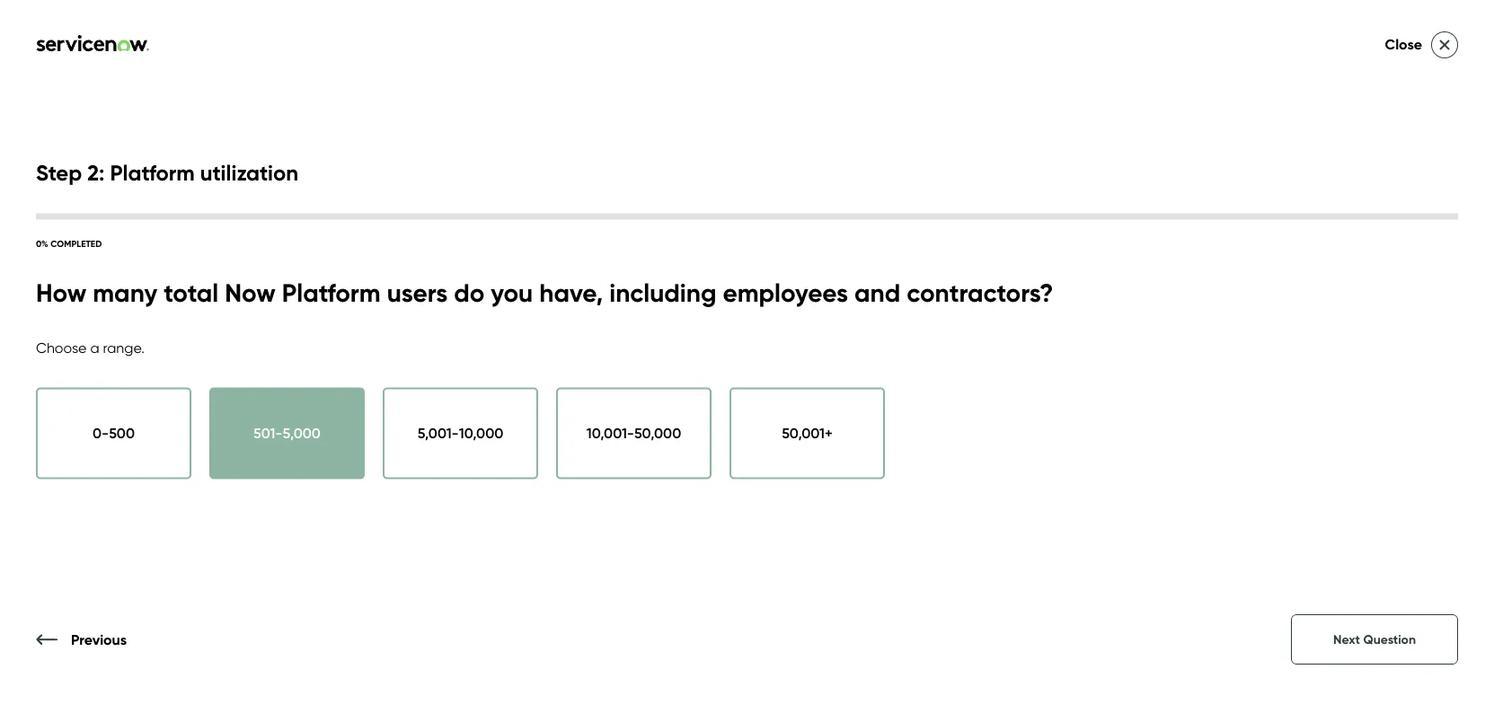 Task type: describe. For each thing, give the bounding box(es) containing it.
the down organization.
[[954, 380, 976, 397]]

next
[[1334, 632, 1361, 648]]

5,000
[[283, 424, 321, 442]]

as
[[1332, 337, 1348, 354]]

how many total now platform users do you have, including employees and contractors?
[[36, 277, 1054, 308]]

choose
[[36, 339, 87, 357]]

report.
[[923, 445, 967, 462]]

a inside the your servicenow® platform team establishes, maintains, and extends servicenow as a strategic business platform in your organization. the strongest servicenow platform teams have the right number of people with the skills to support the now platform®.
[[1352, 337, 1361, 354]]

total
[[164, 277, 219, 308]]

501-
[[253, 424, 283, 442]]

support
[[899, 380, 951, 397]]

platform inside servicenow platform team estimator
[[1038, 197, 1208, 250]]

a inside use the platform team estimator to find out how many people you need to build your team and get a shareable estimate report.
[[1447, 423, 1457, 441]]

of
[[1415, 358, 1428, 376]]

5,001-
[[418, 424, 459, 442]]

10,001-
[[587, 424, 635, 442]]

step 2: platform utilization
[[36, 159, 298, 186]]

skills
[[849, 380, 878, 397]]

to inside the your servicenow® platform team establishes, maintains, and extends servicenow as a strategic business platform in your organization. the strongest servicenow platform teams have the right number of people with the skills to support the now platform®.
[[882, 380, 896, 397]]

have,
[[539, 277, 603, 308]]

establishes,
[[1015, 337, 1091, 354]]

right
[[1328, 358, 1358, 376]]

use the platform team estimator to find out how many people you need to build your team and get a shareable estimate report.
[[793, 423, 1457, 462]]

number
[[1362, 358, 1412, 376]]

2 horizontal spatial to
[[1268, 423, 1282, 441]]

build
[[1285, 423, 1317, 441]]

1 horizontal spatial to
[[1010, 423, 1024, 441]]

0-500
[[93, 424, 135, 442]]

business
[[1426, 337, 1481, 354]]

your for team
[[1321, 423, 1349, 441]]

us
[[134, 643, 150, 661]]

use
[[793, 423, 817, 441]]

strategic
[[1364, 337, 1423, 354]]

0 horizontal spatial many
[[93, 277, 157, 308]]

do
[[454, 277, 485, 308]]

need
[[1230, 423, 1264, 441]]

the
[[989, 358, 1013, 376]]

choose a range.
[[36, 339, 145, 357]]

have
[[1266, 358, 1299, 376]]

close
[[1385, 36, 1423, 53]]

with inside the your servicenow® platform team establishes, maintains, and extends servicenow as a strategic business platform in your organization. the strongest servicenow platform teams have the right number of people with the skills to support the now platform®.
[[793, 380, 820, 397]]

users
[[387, 277, 448, 308]]

team inside servicenow platform team estimator
[[1219, 197, 1327, 250]]



Task type: vqa. For each thing, say whether or not it's contained in the screenshot.
"demo"
no



Task type: locate. For each thing, give the bounding box(es) containing it.
with left us
[[100, 643, 130, 661]]

1 horizontal spatial team
[[1353, 423, 1388, 441]]

and up servicenow® at right top
[[855, 277, 901, 308]]

now inside the your servicenow® platform team establishes, maintains, and extends servicenow as a strategic business platform in your organization. the strongest servicenow platform teams have the right number of people with the skills to support the now platform®.
[[980, 380, 1009, 397]]

people
[[1432, 358, 1479, 376], [1153, 423, 1199, 441]]

utilization
[[200, 159, 298, 186]]

shareable
[[793, 445, 859, 462]]

your
[[867, 358, 895, 376], [1321, 423, 1349, 441]]

your right in
[[867, 358, 895, 376]]

estimator
[[793, 253, 982, 306], [945, 423, 1007, 441]]

question
[[1364, 632, 1416, 648]]

2 horizontal spatial platform
[[1162, 358, 1218, 376]]

and left get
[[1391, 423, 1417, 441]]

range.
[[103, 339, 145, 357]]

0 horizontal spatial team
[[977, 337, 1012, 354]]

team
[[1219, 197, 1327, 250], [905, 423, 941, 441]]

people inside the your servicenow® platform team establishes, maintains, and extends servicenow as a strategic business platform in your organization. the strongest servicenow platform teams have the right number of people with the skills to support the now platform®.
[[1432, 358, 1479, 376]]

0 vertical spatial servicenow
[[793, 197, 1028, 250]]

2 vertical spatial and
[[1391, 423, 1417, 441]]

1 horizontal spatial your
[[1321, 423, 1349, 441]]

1 vertical spatial you
[[1203, 423, 1227, 441]]

1 horizontal spatial many
[[1112, 423, 1149, 441]]

team inside use the platform team estimator to find out how many people you need to build your team and get a shareable estimate report.
[[905, 423, 941, 441]]

many
[[93, 277, 157, 308], [1112, 423, 1149, 441]]

1 horizontal spatial with
[[793, 380, 820, 397]]

a right "as"
[[1352, 337, 1361, 354]]

your
[[793, 337, 821, 354]]

estimator inside servicenow platform team estimator
[[793, 253, 982, 306]]

the up shareable
[[821, 423, 843, 441]]

1 horizontal spatial you
[[1203, 423, 1227, 441]]

0 vertical spatial team
[[1219, 197, 1327, 250]]

5,001-10,000
[[418, 424, 504, 442]]

2 horizontal spatial a
[[1447, 423, 1457, 441]]

team up the
[[977, 337, 1012, 354]]

the left the 'right'
[[1303, 358, 1324, 376]]

platform®.
[[1013, 380, 1083, 397]]

0 horizontal spatial your
[[867, 358, 895, 376]]

0 horizontal spatial you
[[491, 277, 533, 308]]

1 horizontal spatial platform
[[917, 337, 973, 354]]

next question
[[1334, 632, 1416, 648]]

connect with us
[[36, 643, 150, 661]]

many right how
[[1112, 423, 1149, 441]]

platform inside use the platform team estimator to find out how many people you need to build your team and get a shareable estimate report.
[[846, 423, 901, 441]]

estimator up servicenow® at right top
[[793, 253, 982, 306]]

find
[[1027, 423, 1052, 441]]

your inside the your servicenow® platform team establishes, maintains, and extends servicenow as a strategic business platform in your organization. the strongest servicenow platform teams have the right number of people with the skills to support the now platform®.
[[867, 358, 895, 376]]

1 vertical spatial many
[[1112, 423, 1149, 441]]

estimator up report.
[[945, 423, 1007, 441]]

platform up organization.
[[917, 337, 973, 354]]

servicenow platform team estimator
[[793, 197, 1327, 306]]

and left the extends
[[1165, 337, 1192, 354]]

0 vertical spatial now
[[225, 277, 276, 308]]

people down business
[[1432, 358, 1479, 376]]

500
[[109, 424, 135, 442]]

2 horizontal spatial servicenow
[[1251, 337, 1329, 354]]

servicenow
[[793, 197, 1028, 250], [1251, 337, 1329, 354], [1081, 358, 1158, 376]]

0 vertical spatial people
[[1432, 358, 1479, 376]]

many inside use the platform team estimator to find out how many people you need to build your team and get a shareable estimate report.
[[1112, 423, 1149, 441]]

10,001-50,000
[[587, 424, 681, 442]]

0 vertical spatial with
[[793, 380, 820, 397]]

your servicenow® platform team establishes, maintains, and extends servicenow as a strategic business platform in your organization. the strongest servicenow platform teams have the right number of people with the skills to support the now platform®.
[[793, 337, 1481, 397]]

team left get
[[1353, 423, 1388, 441]]

employees
[[723, 277, 848, 308]]

the
[[1303, 358, 1324, 376], [824, 380, 846, 397], [954, 380, 976, 397], [821, 423, 843, 441]]

platform
[[917, 337, 973, 354], [793, 358, 849, 376], [1162, 358, 1218, 376]]

0 horizontal spatial platform
[[793, 358, 849, 376]]

teams
[[1221, 358, 1263, 376]]

extends
[[1195, 337, 1248, 354]]

you
[[491, 277, 533, 308], [1203, 423, 1227, 441]]

0 vertical spatial your
[[867, 358, 895, 376]]

0 vertical spatial team
[[977, 337, 1012, 354]]

maintains,
[[1095, 337, 1162, 354]]

0 horizontal spatial now
[[225, 277, 276, 308]]

platform down your
[[793, 358, 849, 376]]

0 vertical spatial and
[[855, 277, 901, 308]]

0 horizontal spatial team
[[905, 423, 941, 441]]

0 vertical spatial estimator
[[793, 253, 982, 306]]

1 vertical spatial now
[[980, 380, 1009, 397]]

1 vertical spatial with
[[100, 643, 130, 661]]

the inside use the platform team estimator to find out how many people you need to build your team and get a shareable estimate report.
[[821, 423, 843, 441]]

to right skills
[[882, 380, 896, 397]]

a right get
[[1447, 423, 1457, 441]]

the left skills
[[824, 380, 846, 397]]

2 horizontal spatial and
[[1391, 423, 1417, 441]]

out
[[1056, 423, 1078, 441]]

a left range.
[[90, 339, 99, 357]]

servicenow®
[[825, 337, 914, 354]]

contractors?
[[907, 277, 1054, 308]]

you left need
[[1203, 423, 1227, 441]]

0 horizontal spatial and
[[855, 277, 901, 308]]

2:
[[87, 159, 105, 186]]

1 horizontal spatial a
[[1352, 337, 1361, 354]]

0%
[[36, 238, 48, 249]]

1 horizontal spatial people
[[1432, 358, 1479, 376]]

and
[[855, 277, 901, 308], [1165, 337, 1192, 354], [1391, 423, 1417, 441]]

1 vertical spatial people
[[1153, 423, 1199, 441]]

get
[[1421, 423, 1444, 441]]

team inside the your servicenow® platform team establishes, maintains, and extends servicenow as a strategic business platform in your organization. the strongest servicenow platform teams have the right number of people with the skills to support the now platform®.
[[977, 337, 1012, 354]]

with down your
[[793, 380, 820, 397]]

50,000
[[635, 424, 681, 442]]

0 horizontal spatial with
[[100, 643, 130, 661]]

strongest
[[1016, 358, 1078, 376]]

your inside use the platform team estimator to find out how many people you need to build your team and get a shareable estimate report.
[[1321, 423, 1349, 441]]

platform
[[110, 159, 195, 186], [1038, 197, 1208, 250], [282, 277, 381, 308], [846, 423, 901, 441]]

next question link
[[1292, 615, 1459, 665]]

people inside use the platform team estimator to find out how many people you need to build your team and get a shareable estimate report.
[[1153, 423, 1199, 441]]

501-5,000
[[253, 424, 321, 442]]

your for organization.
[[867, 358, 895, 376]]

how
[[1081, 423, 1109, 441]]

including
[[610, 277, 717, 308]]

to left build
[[1268, 423, 1282, 441]]

in
[[853, 358, 863, 376]]

0 horizontal spatial servicenow
[[793, 197, 1028, 250]]

team inside use the platform team estimator to find out how many people you need to build your team and get a shareable estimate report.
[[1353, 423, 1388, 441]]

organization.
[[899, 358, 985, 376]]

how
[[36, 277, 87, 308]]

to left find at the bottom
[[1010, 423, 1024, 441]]

servicenow inside servicenow platform team estimator
[[793, 197, 1028, 250]]

0 horizontal spatial to
[[882, 380, 896, 397]]

1 horizontal spatial and
[[1165, 337, 1192, 354]]

0 vertical spatial many
[[93, 277, 157, 308]]

0 horizontal spatial people
[[1153, 423, 1199, 441]]

0-
[[93, 424, 109, 442]]

now down the
[[980, 380, 1009, 397]]

now right total
[[225, 277, 276, 308]]

completed
[[51, 238, 102, 249]]

1 horizontal spatial servicenow
[[1081, 358, 1158, 376]]

now
[[225, 277, 276, 308], [980, 380, 1009, 397]]

estimate
[[862, 445, 920, 462]]

with
[[793, 380, 820, 397], [100, 643, 130, 661]]

1 vertical spatial team
[[1353, 423, 1388, 441]]

you inside use the platform team estimator to find out how many people you need to build your team and get a shareable estimate report.
[[1203, 423, 1227, 441]]

1 vertical spatial team
[[905, 423, 941, 441]]

people left need
[[1153, 423, 1199, 441]]

2 vertical spatial servicenow
[[1081, 358, 1158, 376]]

team
[[977, 337, 1012, 354], [1353, 423, 1388, 441]]

and inside use the platform team estimator to find out how many people you need to build your team and get a shareable estimate report.
[[1391, 423, 1417, 441]]

to
[[882, 380, 896, 397], [1010, 423, 1024, 441], [1268, 423, 1282, 441]]

a
[[1352, 337, 1361, 354], [90, 339, 99, 357], [1447, 423, 1457, 441]]

1 vertical spatial servicenow
[[1251, 337, 1329, 354]]

you right 'do' at top
[[491, 277, 533, 308]]

1 horizontal spatial team
[[1219, 197, 1327, 250]]

0% completed
[[36, 238, 102, 249]]

step
[[36, 159, 82, 186]]

and inside the your servicenow® platform team establishes, maintains, and extends servicenow as a strategic business platform in your organization. the strongest servicenow platform teams have the right number of people with the skills to support the now platform®.
[[1165, 337, 1192, 354]]

platform down the extends
[[1162, 358, 1218, 376]]

connect
[[36, 643, 96, 661]]

0 vertical spatial you
[[491, 277, 533, 308]]

your right build
[[1321, 423, 1349, 441]]

many up range.
[[93, 277, 157, 308]]

10,000
[[459, 424, 504, 442]]

previous
[[71, 631, 127, 648]]

1 vertical spatial estimator
[[945, 423, 1007, 441]]

1 vertical spatial and
[[1165, 337, 1192, 354]]

0 horizontal spatial a
[[90, 339, 99, 357]]

1 vertical spatial your
[[1321, 423, 1349, 441]]

estimator inside use the platform team estimator to find out how many people you need to build your team and get a shareable estimate report.
[[945, 423, 1007, 441]]

50,001+
[[782, 424, 833, 442]]

1 horizontal spatial now
[[980, 380, 1009, 397]]



